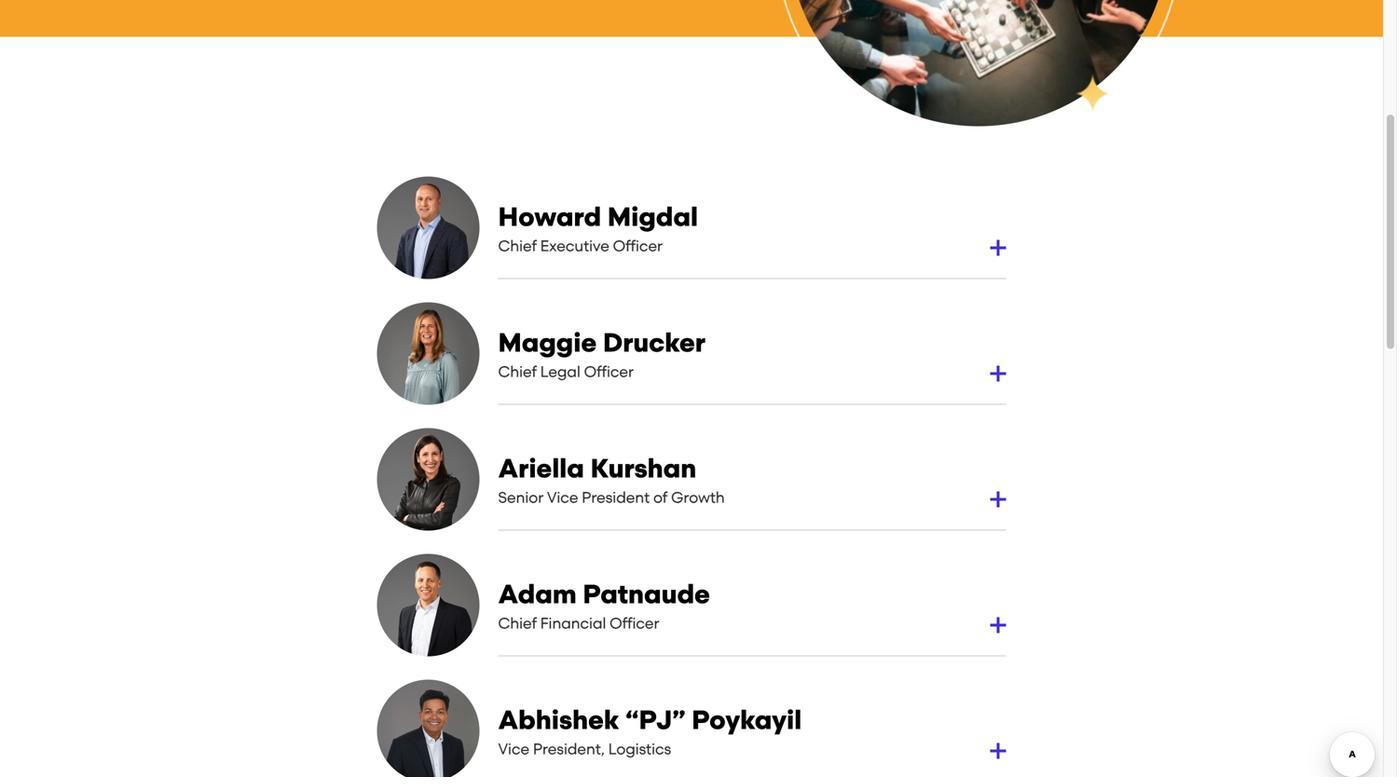 Task type: vqa. For each thing, say whether or not it's contained in the screenshot.
the right "vice"
yes



Task type: locate. For each thing, give the bounding box(es) containing it.
1 vertical spatial officer
[[584, 363, 634, 381]]

officer inside maggie drucker chief legal officer
[[584, 363, 634, 381]]

vice for abhishek
[[498, 741, 530, 759]]

abhishek "pj" poykayil vice president, logistics
[[498, 705, 802, 759]]

officer inside howard migdal chief executive officer
[[613, 237, 663, 255]]

1 chief from the top
[[498, 237, 537, 255]]

vice inside ariella kurshan senior vice president of growth
[[547, 489, 579, 507]]

1 horizontal spatial vice
[[547, 489, 579, 507]]

president
[[582, 489, 650, 507]]

2 vertical spatial officer
[[610, 615, 660, 633]]

0 horizontal spatial vice
[[498, 741, 530, 759]]

officer inside adam patnaude chief financial officer
[[610, 615, 660, 633]]

adam patnaude chief financial officer
[[498, 579, 710, 633]]

chief inside adam patnaude chief financial officer
[[498, 615, 537, 633]]

growth
[[672, 489, 725, 507]]

officer
[[613, 237, 663, 255], [584, 363, 634, 381], [610, 615, 660, 633]]

chief for adam patnaude
[[498, 615, 537, 633]]

vice down the ariella
[[547, 489, 579, 507]]

officer right legal
[[584, 363, 634, 381]]

officer down patnaude
[[610, 615, 660, 633]]

1 vertical spatial chief
[[498, 363, 537, 381]]

chief inside maggie drucker chief legal officer
[[498, 363, 537, 381]]

chief down maggie
[[498, 363, 537, 381]]

vice inside abhishek "pj" poykayil vice president, logistics
[[498, 741, 530, 759]]

chief down howard
[[498, 237, 537, 255]]

vice for ariella
[[547, 489, 579, 507]]

howard
[[498, 202, 602, 233]]

2 chief from the top
[[498, 363, 537, 381]]

chief down adam
[[498, 615, 537, 633]]

0 vertical spatial officer
[[613, 237, 663, 255]]

financial
[[541, 615, 606, 633]]

0 vertical spatial vice
[[547, 489, 579, 507]]

officer for drucker
[[584, 363, 634, 381]]

howard migdal chief executive officer
[[498, 202, 698, 255]]

chief for maggie drucker
[[498, 363, 537, 381]]

vice
[[547, 489, 579, 507], [498, 741, 530, 759]]

0 vertical spatial chief
[[498, 237, 537, 255]]

2 vertical spatial chief
[[498, 615, 537, 633]]

chief inside howard migdal chief executive officer
[[498, 237, 537, 255]]

vice down abhishek
[[498, 741, 530, 759]]

3 chief from the top
[[498, 615, 537, 633]]

chief
[[498, 237, 537, 255], [498, 363, 537, 381], [498, 615, 537, 633]]

officer down the migdal
[[613, 237, 663, 255]]

1 vertical spatial vice
[[498, 741, 530, 759]]



Task type: describe. For each thing, give the bounding box(es) containing it.
adam
[[498, 579, 577, 611]]

officer for migdal
[[613, 237, 663, 255]]

officer for patnaude
[[610, 615, 660, 633]]

poykayil
[[692, 705, 802, 736]]

frame image
[[739, 0, 1182, 148]]

executive
[[541, 237, 610, 255]]

president,
[[533, 741, 605, 759]]

maggie drucker chief legal officer
[[498, 328, 706, 381]]

of
[[654, 489, 668, 507]]

abhishek
[[498, 705, 620, 736]]

logistics
[[609, 741, 672, 759]]

"pj"
[[626, 705, 686, 736]]

drucker
[[603, 328, 706, 359]]

senior
[[498, 489, 544, 507]]

legal
[[541, 363, 581, 381]]

maggie
[[498, 328, 597, 359]]

ariella kurshan senior vice president of growth
[[498, 453, 725, 507]]

migdal
[[608, 202, 698, 233]]

kurshan
[[591, 453, 697, 485]]

chief for howard migdal
[[498, 237, 537, 255]]

ariella
[[498, 453, 585, 485]]

patnaude
[[583, 579, 710, 611]]



